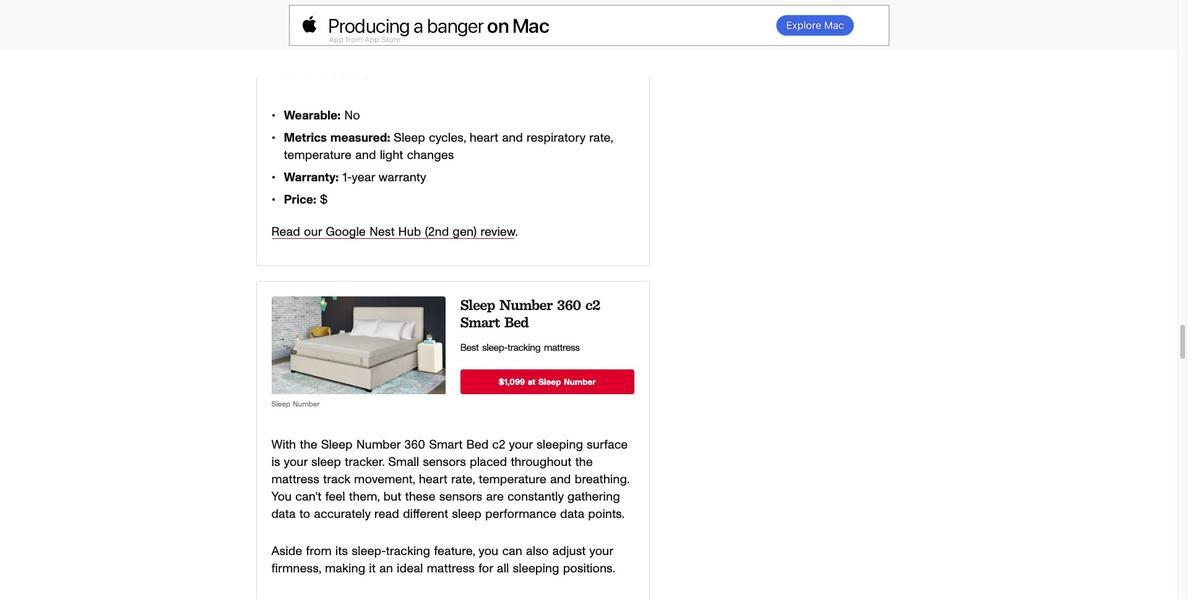 Task type: locate. For each thing, give the bounding box(es) containing it.
and down throughout
[[550, 474, 571, 486]]

data
[[272, 508, 296, 521], [560, 508, 585, 521]]

0 vertical spatial tracking
[[508, 343, 541, 353]]

heart inside sleep cycles, heart and respiratory rate, temperature and light changes
[[470, 132, 499, 144]]

price:
[[284, 194, 316, 206]]

tracking inside aside from its sleep-tracking feature, you can also adjust your firmness, making it an ideal mattress for all sleeping positions.
[[386, 546, 430, 558]]

small
[[389, 456, 419, 469]]

sleeping inside with the sleep number 360 smart bed c2 your sleeping surface is your sleep tracker. small sensors placed throughout the mattress track movement, heart rate, temperature and breathing. you can't feel them, but these sensors are constantly gathering data to accurately read different sleep performance data points.
[[537, 439, 583, 452]]

gathering
[[568, 491, 620, 504]]

smart inside sleep number 360 c2 smart bed
[[460, 313, 500, 331]]

number inside with the sleep number 360 smart bed c2 your sleeping surface is your sleep tracker. small sensors placed throughout the mattress track movement, heart rate, temperature and breathing. you can't feel them, but these sensors are constantly gathering data to accurately read different sleep performance data points.
[[357, 439, 401, 452]]

sensors right small
[[423, 456, 466, 469]]

1 horizontal spatial 360
[[557, 296, 581, 314]]

1 vertical spatial rate,
[[451, 474, 475, 486]]

2 vertical spatial the
[[576, 456, 593, 469]]

0 vertical spatial it
[[479, 35, 486, 48]]

1 vertical spatial are
[[486, 491, 504, 504]]

but
[[384, 491, 402, 504]]

sleep- up "an"
[[352, 546, 386, 558]]

0 horizontal spatial temperature
[[284, 149, 352, 162]]

best sleep-tracking mattress link
[[460, 341, 634, 370]]

1 vertical spatial smart
[[429, 439, 463, 452]]

with the sleep number 360 smart bed c2 your sleeping surface is your sleep tracker. small sensors placed throughout the mattress track movement, heart rate, temperature and breathing. you can't feel them, but these sensors are constantly gathering data to accurately read different sleep performance data points.
[[272, 439, 630, 521]]

points.
[[589, 508, 625, 521]]

smart up best
[[460, 313, 500, 331]]

read our google nest hub (2nd gen) review link
[[272, 226, 516, 238]]

1 vertical spatial sleeping
[[513, 563, 560, 575]]

cycles,
[[429, 132, 466, 144]]

0 horizontal spatial to
[[300, 508, 310, 521]]

bed
[[505, 313, 529, 331], [467, 439, 489, 452]]

rate, right respiratory
[[590, 132, 613, 144]]

your right is
[[284, 456, 308, 469]]

0 horizontal spatial heart
[[419, 474, 448, 486]]

to
[[465, 35, 475, 48], [300, 508, 310, 521]]

heart
[[470, 132, 499, 144], [419, 474, 448, 486]]

adjust
[[553, 546, 586, 558]]

1 horizontal spatial are
[[486, 491, 504, 504]]

only
[[284, 35, 309, 48]]

sleeping inside aside from its sleep-tracking feature, you can also adjust your firmness, making it an ideal mattress for all sleeping positions.
[[513, 563, 560, 575]]

0 vertical spatial sleeping
[[537, 439, 583, 452]]

read
[[375, 508, 399, 521]]

0 vertical spatial sensors
[[423, 456, 466, 469]]

the right not
[[307, 13, 325, 25]]

0 vertical spatial 360
[[557, 296, 581, 314]]

an
[[380, 563, 393, 575]]

smart up these at the bottom left of the page
[[429, 439, 463, 452]]

sleeping
[[537, 439, 583, 452], [513, 563, 560, 575]]

0 vertical spatial rate,
[[590, 132, 613, 144]]

0 vertical spatial to
[[465, 35, 475, 48]]

1 horizontal spatial tracking
[[508, 343, 541, 353]]

1 horizontal spatial rate,
[[590, 132, 613, 144]]

to down can't on the bottom left of the page
[[300, 508, 310, 521]]

1 horizontal spatial mattress
[[427, 563, 475, 575]]

sleep- right best
[[482, 343, 508, 353]]

360 inside with the sleep number 360 smart bed c2 your sleeping surface is your sleep tracker. small sensors placed throughout the mattress track movement, heart rate, temperature and breathing. you can't feel them, but these sensors are constantly gathering data to accurately read different sleep performance data points.
[[405, 439, 426, 452]]

review
[[481, 226, 516, 238]]

sleep up best
[[460, 296, 495, 314]]

0 horizontal spatial c2
[[493, 439, 506, 452]]

1 vertical spatial temperature
[[479, 474, 547, 486]]

0 horizontal spatial rate,
[[451, 474, 475, 486]]

1 vertical spatial 360
[[405, 439, 426, 452]]

it
[[479, 35, 486, 48], [369, 563, 376, 575]]

temperature
[[284, 149, 352, 162], [479, 474, 547, 486]]

your up positions.
[[590, 546, 614, 558]]

sensors up different
[[439, 491, 483, 504]]

1 vertical spatial sensors
[[439, 491, 483, 504]]

sleep
[[394, 132, 425, 144], [460, 296, 495, 314], [539, 378, 561, 387], [272, 401, 290, 408], [321, 439, 353, 452]]

you up for
[[479, 546, 499, 558]]

mattress
[[544, 343, 580, 353], [272, 474, 320, 486], [427, 563, 475, 575]]

also
[[526, 546, 549, 558]]

sleep number
[[272, 401, 320, 408]]

1 horizontal spatial it
[[479, 35, 486, 48]]

number up tracker.
[[357, 439, 401, 452]]

2 vertical spatial mattress
[[427, 563, 475, 575]]

0 horizontal spatial bed
[[467, 439, 489, 452]]

mattress inside aside from its sleep-tracking feature, you can also adjust your firmness, making it an ideal mattress for all sleeping positions.
[[427, 563, 475, 575]]

making
[[325, 563, 366, 575]]

sleep inside sleep number 360 c2 smart bed
[[460, 296, 495, 314]]

0 horizontal spatial you
[[393, 35, 413, 48]]

sleeping down also
[[513, 563, 560, 575]]

sleep number 360 c2 smart bed link
[[460, 296, 634, 341]]

bed up placed
[[467, 439, 489, 452]]

1 vertical spatial and
[[355, 149, 376, 162]]

gen)
[[453, 226, 477, 238]]

c2 inside sleep number 360 c2 smart bed
[[586, 296, 601, 314]]

no
[[345, 110, 360, 122]]

sleep for sleep cycles, heart and respiratory rate, temperature and light changes
[[394, 132, 425, 144]]

sensors
[[423, 456, 466, 469], [439, 491, 483, 504]]

sleep up tracker.
[[321, 439, 353, 452]]

360
[[557, 296, 581, 314], [405, 439, 426, 452]]

0 horizontal spatial 360
[[405, 439, 426, 452]]

additional details:
[[272, 68, 374, 80]]

next
[[438, 35, 461, 48]]

tracking down sleep number 360 c2 smart bed
[[508, 343, 541, 353]]

heart up these at the bottom left of the page
[[419, 474, 448, 486]]

$
[[320, 194, 328, 206]]

sleep up light
[[394, 132, 425, 144]]

0 vertical spatial and
[[502, 132, 523, 144]]

1 vertical spatial you
[[479, 546, 499, 558]]

mattress inside 'link'
[[544, 343, 580, 353]]

1 vertical spatial it
[[369, 563, 376, 575]]

0 horizontal spatial tracking
[[386, 546, 430, 558]]

1 horizontal spatial you
[[479, 546, 499, 558]]

you
[[393, 35, 413, 48], [479, 546, 499, 558]]

0 vertical spatial smart
[[460, 313, 500, 331]]

temperature down metrics at the top
[[284, 149, 352, 162]]

our
[[304, 226, 322, 238]]

0 horizontal spatial data
[[272, 508, 296, 521]]

smart
[[460, 313, 500, 331], [429, 439, 463, 452]]

0 vertical spatial c2
[[586, 296, 601, 314]]

data down gathering
[[560, 508, 585, 521]]

the right with
[[300, 439, 318, 452]]

360 up best sleep-tracking mattress 'link'
[[557, 296, 581, 314]]

1 horizontal spatial heart
[[470, 132, 499, 144]]

0 vertical spatial the
[[307, 13, 325, 25]]

bed up best sleep-tracking mattress
[[505, 313, 529, 331]]

detailed
[[360, 13, 404, 25]]

sleep up with
[[272, 401, 290, 408]]

sleep- inside 'link'
[[482, 343, 508, 353]]

feature,
[[434, 546, 475, 558]]

are down "snapshot" at the left top of the page
[[416, 35, 434, 48]]

it left "an"
[[369, 563, 376, 575]]

of
[[462, 13, 472, 25]]

1 vertical spatial the
[[300, 439, 318, 452]]

you
[[272, 491, 292, 504]]

can
[[502, 546, 523, 558]]

tracking up the "ideal"
[[386, 546, 430, 558]]

1 horizontal spatial c2
[[586, 296, 601, 314]]

1 horizontal spatial data
[[560, 508, 585, 521]]

are up performance
[[486, 491, 504, 504]]

mattress up can't on the bottom left of the page
[[272, 474, 320, 486]]

1 vertical spatial c2
[[493, 439, 506, 452]]

are
[[416, 35, 434, 48], [486, 491, 504, 504]]

the up breathing.
[[576, 456, 593, 469]]

sleep inside sleep cycles, heart and respiratory rate, temperature and light changes
[[394, 132, 425, 144]]

and down measured:
[[355, 149, 376, 162]]

number
[[500, 296, 553, 314], [564, 378, 596, 387], [293, 401, 320, 408], [357, 439, 401, 452]]

only tracks sleep if you are next to it
[[284, 35, 490, 48]]

placed
[[470, 456, 507, 469]]

sleep up track
[[312, 456, 341, 469]]

number up best sleep-tracking mattress
[[500, 296, 553, 314]]

1 vertical spatial mattress
[[272, 474, 320, 486]]

0 vertical spatial mattress
[[544, 343, 580, 353]]

0 vertical spatial you
[[393, 35, 413, 48]]

metrics measured:
[[284, 132, 394, 144]]

rate, down placed
[[451, 474, 475, 486]]

0 vertical spatial sleep-
[[482, 343, 508, 353]]

and inside with the sleep number 360 smart bed c2 your sleeping surface is your sleep tracker. small sensors placed throughout the mattress track movement, heart rate, temperature and breathing. you can't feel them, but these sensors are constantly gathering data to accurately read different sleep performance data points.
[[550, 474, 571, 486]]

1 vertical spatial bed
[[467, 439, 489, 452]]

2 horizontal spatial mattress
[[544, 343, 580, 353]]

best sleep-tracking mattress
[[460, 343, 580, 353]]

and left respiratory
[[502, 132, 523, 144]]

them,
[[349, 491, 380, 504]]

1 horizontal spatial bed
[[505, 313, 529, 331]]

temperature up constantly
[[479, 474, 547, 486]]

0 vertical spatial heart
[[470, 132, 499, 144]]

0 horizontal spatial sleep-
[[352, 546, 386, 558]]

data down you
[[272, 508, 296, 521]]

year
[[352, 172, 375, 184]]

wearable: no
[[284, 110, 360, 122]]

0 horizontal spatial mattress
[[272, 474, 320, 486]]

c2
[[586, 296, 601, 314], [493, 439, 506, 452]]

sleep inside with the sleep number 360 smart bed c2 your sleeping surface is your sleep tracker. small sensors placed throughout the mattress track movement, heart rate, temperature and breathing. you can't feel them, but these sensors are constantly gathering data to accurately read different sleep performance data points.
[[321, 439, 353, 452]]

you right if
[[393, 35, 413, 48]]

details:
[[333, 68, 374, 80]]

read
[[272, 226, 300, 238]]

1 vertical spatial tracking
[[386, 546, 430, 558]]

heart right cycles,
[[470, 132, 499, 144]]

(2nd
[[425, 226, 449, 238]]

1 vertical spatial sleep-
[[352, 546, 386, 558]]

1 vertical spatial to
[[300, 508, 310, 521]]

1 horizontal spatial temperature
[[479, 474, 547, 486]]

1 horizontal spatial sleep-
[[482, 343, 508, 353]]

sleep
[[503, 13, 533, 25], [349, 35, 379, 48], [312, 456, 341, 469], [452, 508, 482, 521]]

1 data from the left
[[272, 508, 296, 521]]

it right next
[[479, 35, 486, 48]]

and
[[502, 132, 523, 144], [355, 149, 376, 162], [550, 474, 571, 486]]

2 horizontal spatial and
[[550, 474, 571, 486]]

0 vertical spatial temperature
[[284, 149, 352, 162]]

can't
[[296, 491, 322, 504]]

to right next
[[465, 35, 475, 48]]

sleeping up throughout
[[537, 439, 583, 452]]

your
[[476, 13, 500, 25], [509, 439, 533, 452], [284, 456, 308, 469], [590, 546, 614, 558]]

snapshot
[[407, 13, 458, 25]]

best
[[460, 343, 479, 353]]

number inside sleep number 360 c2 smart bed
[[500, 296, 553, 314]]

0 horizontal spatial are
[[416, 35, 434, 48]]

aside
[[272, 546, 302, 558]]

bed inside sleep number 360 c2 smart bed
[[505, 313, 529, 331]]

rate,
[[590, 132, 613, 144], [451, 474, 475, 486]]

the
[[307, 13, 325, 25], [300, 439, 318, 452], [576, 456, 593, 469]]

your inside aside from its sleep-tracking feature, you can also adjust your firmness, making it an ideal mattress for all sleeping positions.
[[590, 546, 614, 558]]

mattress down sleep number 360 c2 smart bed link
[[544, 343, 580, 353]]

0 vertical spatial bed
[[505, 313, 529, 331]]

2 vertical spatial and
[[550, 474, 571, 486]]

1 vertical spatial heart
[[419, 474, 448, 486]]

360 up small
[[405, 439, 426, 452]]

mattress down feature, at the left of the page
[[427, 563, 475, 575]]

0 horizontal spatial it
[[369, 563, 376, 575]]

with
[[272, 439, 296, 452]]

sleep-
[[482, 343, 508, 353], [352, 546, 386, 558]]



Task type: describe. For each thing, give the bounding box(es) containing it.
sleep number 360 c2 smart bed
[[460, 296, 601, 331]]

for
[[479, 563, 493, 575]]

the for sleep
[[300, 439, 318, 452]]

your up throughout
[[509, 439, 533, 452]]

not the most detailed snapshot of your sleep
[[284, 13, 533, 25]]

rate, inside with the sleep number 360 smart bed c2 your sleeping surface is your sleep tracker. small sensors placed throughout the mattress track movement, heart rate, temperature and breathing. you can't feel them, but these sensors are constantly gathering data to accurately read different sleep performance data points.
[[451, 474, 475, 486]]

if
[[383, 35, 389, 48]]

throughout
[[511, 456, 572, 469]]

you inside aside from its sleep-tracking feature, you can also adjust your firmness, making it an ideal mattress for all sleeping positions.
[[479, 546, 499, 558]]

these
[[405, 491, 436, 504]]

at
[[528, 378, 536, 387]]

number up with
[[293, 401, 320, 408]]

wearable:
[[284, 110, 341, 122]]

surface
[[587, 439, 628, 452]]

measured:
[[331, 132, 390, 144]]

warranty
[[379, 172, 426, 184]]

all
[[497, 563, 509, 575]]

0 vertical spatial are
[[416, 35, 434, 48]]

sleep right of
[[503, 13, 533, 25]]

aside from its sleep-tracking feature, you can also adjust your firmness, making it an ideal mattress for all sleeping positions.
[[272, 546, 619, 575]]

smart inside with the sleep number 360 smart bed c2 your sleeping surface is your sleep tracker. small sensors placed throughout the mattress track movement, heart rate, temperature and breathing. you can't feel them, but these sensors are constantly gathering data to accurately read different sleep performance data points.
[[429, 439, 463, 452]]

0 horizontal spatial and
[[355, 149, 376, 162]]

360 inside sleep number 360 c2 smart bed
[[557, 296, 581, 314]]

sleep for sleep number 360 c2 smart bed
[[460, 296, 495, 314]]

warranty:
[[284, 172, 339, 184]]

it inside aside from its sleep-tracking feature, you can also adjust your firmness, making it an ideal mattress for all sleeping positions.
[[369, 563, 376, 575]]

the for most
[[307, 13, 325, 25]]

accurately
[[314, 508, 371, 521]]

firmness,
[[272, 563, 321, 575]]

c2 inside with the sleep number 360 smart bed c2 your sleeping surface is your sleep tracker. small sensors placed throughout the mattress track movement, heart rate, temperature and breathing. you can't feel them, but these sensors are constantly gathering data to accurately read different sleep performance data points.
[[493, 439, 506, 452]]

nest
[[370, 226, 395, 238]]

temperature inside with the sleep number 360 smart bed c2 your sleeping surface is your sleep tracker. small sensors placed throughout the mattress track movement, heart rate, temperature and breathing. you can't feel them, but these sensors are constantly gathering data to accurately read different sleep performance data points.
[[479, 474, 547, 486]]

google
[[326, 226, 366, 238]]

positions.
[[563, 563, 615, 575]]

temperature inside sleep cycles, heart and respiratory rate, temperature and light changes
[[284, 149, 352, 162]]

price: $
[[284, 194, 328, 206]]

rate, inside sleep cycles, heart and respiratory rate, temperature and light changes
[[590, 132, 613, 144]]

1-
[[343, 172, 352, 184]]

ideal
[[397, 563, 423, 575]]

advertisement region
[[289, 5, 890, 46]]

its
[[336, 546, 348, 558]]

1 horizontal spatial to
[[465, 35, 475, 48]]

sleep up feature, at the left of the page
[[452, 508, 482, 521]]

.
[[516, 226, 518, 238]]

most
[[328, 13, 356, 25]]

bed inside with the sleep number 360 smart bed c2 your sleeping surface is your sleep tracker. small sensors placed throughout the mattress track movement, heart rate, temperature and breathing. you can't feel them, but these sensors are constantly gathering data to accurately read different sleep performance data points.
[[467, 439, 489, 452]]

sleep cycles, heart and respiratory rate, temperature and light changes
[[284, 132, 613, 162]]

heart inside with the sleep number 360 smart bed c2 your sleeping surface is your sleep tracker. small sensors placed throughout the mattress track movement, heart rate, temperature and breathing. you can't feel them, but these sensors are constantly gathering data to accurately read different sleep performance data points.
[[419, 474, 448, 486]]

changes
[[407, 149, 454, 162]]

feel
[[325, 491, 345, 504]]

$1,099
[[499, 378, 525, 387]]

are inside with the sleep number 360 smart bed c2 your sleeping surface is your sleep tracker. small sensors placed throughout the mattress track movement, heart rate, temperature and breathing. you can't feel them, but these sensors are constantly gathering data to accurately read different sleep performance data points.
[[486, 491, 504, 504]]

sleep right at
[[539, 378, 561, 387]]

2 data from the left
[[560, 508, 585, 521]]

to inside with the sleep number 360 smart bed c2 your sleeping surface is your sleep tracker. small sensors placed throughout the mattress track movement, heart rate, temperature and breathing. you can't feel them, but these sensors are constantly gathering data to accurately read different sleep performance data points.
[[300, 508, 310, 521]]

is
[[272, 456, 280, 469]]

constantly
[[508, 491, 564, 504]]

number down best sleep-tracking mattress 'link'
[[564, 378, 596, 387]]

sleep for sleep number
[[272, 401, 290, 408]]

breathing.
[[575, 474, 630, 486]]

tracker.
[[345, 456, 385, 469]]

sleep- inside aside from its sleep-tracking feature, you can also adjust your firmness, making it an ideal mattress for all sleeping positions.
[[352, 546, 386, 558]]

different
[[403, 508, 448, 521]]

not
[[284, 13, 303, 25]]

$1,099 at sleep number link
[[460, 370, 634, 394]]

metrics
[[284, 132, 327, 144]]

warranty: 1-year warranty
[[284, 172, 430, 184]]

performance
[[486, 508, 557, 521]]

1 horizontal spatial and
[[502, 132, 523, 144]]

additional
[[272, 68, 329, 80]]

movement,
[[354, 474, 415, 486]]

$1,099 at sleep number
[[499, 378, 596, 387]]

tracks
[[312, 35, 346, 48]]

light
[[380, 149, 403, 162]]

tracking inside 'link'
[[508, 343, 541, 353]]

sleep number 360 se.png image
[[272, 297, 446, 395]]

track
[[323, 474, 351, 486]]

from
[[306, 546, 332, 558]]

hub
[[399, 226, 421, 238]]

mattress inside with the sleep number 360 smart bed c2 your sleeping surface is your sleep tracker. small sensors placed throughout the mattress track movement, heart rate, temperature and breathing. you can't feel them, but these sensors are constantly gathering data to accurately read different sleep performance data points.
[[272, 474, 320, 486]]

read our google nest hub (2nd gen) review .
[[272, 226, 518, 238]]

your right of
[[476, 13, 500, 25]]

respiratory
[[527, 132, 586, 144]]

sleep left if
[[349, 35, 379, 48]]



Task type: vqa. For each thing, say whether or not it's contained in the screenshot.
The 6 Best TVs to Give for the Holidays 2023
no



